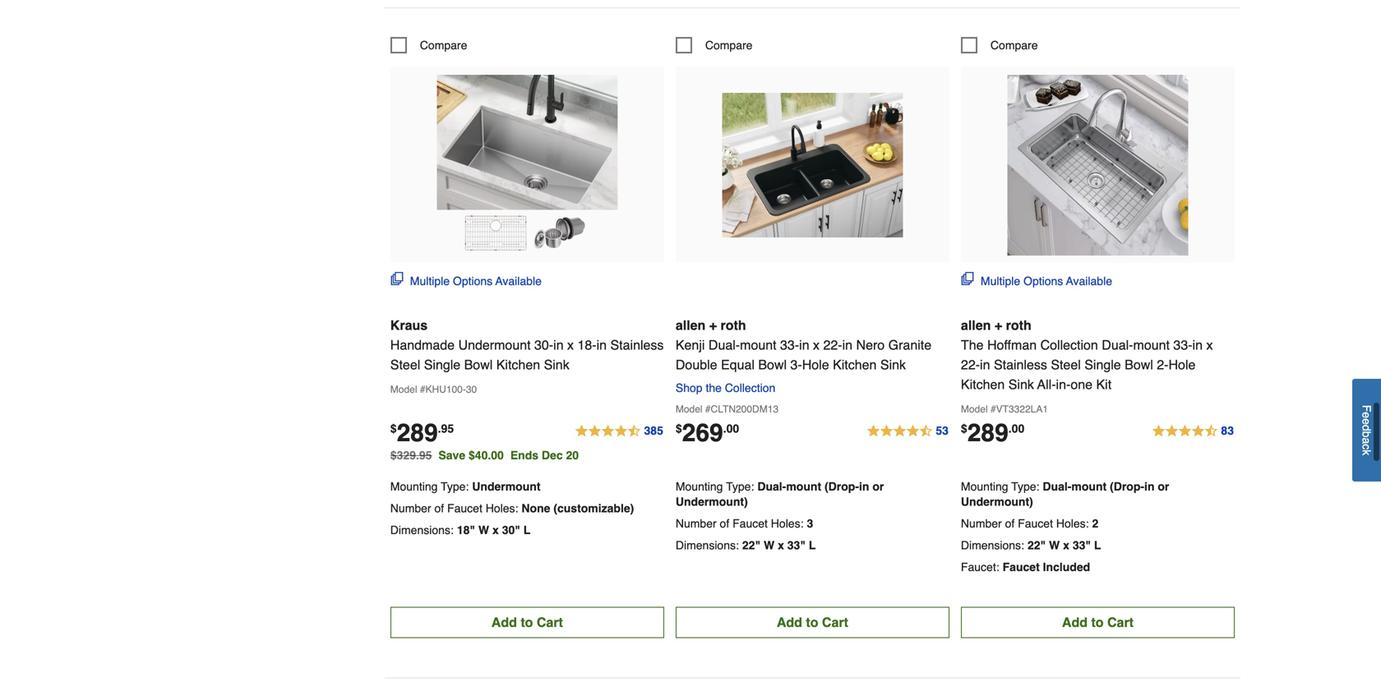 Task type: describe. For each thing, give the bounding box(es) containing it.
x inside allen + roth the hoffman collection dual-mount 33-in x 22-in stainless steel single bowl 2-hole kitchen sink all-in-one kit
[[1206, 337, 1213, 352]]

mounting type: for number of faucet holes: 3
[[676, 480, 754, 493]]

options for kraus handmade undermount 30-in x 18-in stainless steel single bowl kitchen sink "image"
[[453, 274, 493, 288]]

k
[[1360, 450, 1373, 456]]

33" for 3
[[787, 539, 806, 552]]

multiple options available link for allen + roth the hoffman collection dual-mount 33-in x 22-in stainless steel single bowl 2-hole kitchen sink all-in-one kit image
[[961, 272, 1112, 289]]

model for the hoffman collection dual-mount 33-in x 22-in stainless steel single bowl 2-hole kitchen sink all-in-one kit
[[961, 403, 988, 415]]

2-
[[1157, 357, 1169, 372]]

the
[[706, 381, 722, 394]]

mount up 2
[[1072, 480, 1107, 493]]

1003198178 element
[[390, 37, 467, 53]]

faucet: faucet included
[[961, 560, 1090, 574]]

4.5 stars image for $ 289 .00
[[1151, 422, 1235, 441]]

allen for the
[[961, 318, 991, 333]]

faucet for 3
[[733, 517, 768, 530]]

30
[[466, 384, 477, 395]]

1 type: from the left
[[441, 480, 469, 493]]

dec
[[542, 449, 563, 462]]

$ for $ 289 .00
[[961, 422, 967, 435]]

one
[[1071, 377, 1093, 392]]

ends dec 20 element
[[510, 449, 585, 462]]

type: for number of faucet holes: 2
[[1011, 480, 1039, 493]]

equal
[[721, 357, 755, 372]]

compare for 5013222713 element on the right top
[[991, 38, 1038, 52]]

add for 1st add to cart 'button' from left
[[491, 615, 517, 630]]

$ 289 .95
[[390, 419, 454, 447]]

a
[[1360, 438, 1373, 444]]

kraus
[[390, 318, 428, 333]]

collection inside allen + roth the hoffman collection dual-mount 33-in x 22-in stainless steel single bowl 2-hole kitchen sink all-in-one kit
[[1040, 337, 1098, 352]]

w for 2
[[1049, 539, 1060, 552]]

allen + roth the hoffman collection dual-mount 33-in x 22-in stainless steel single bowl 2-hole kitchen sink all-in-one kit
[[961, 318, 1213, 392]]

2 add to cart button from the left
[[676, 607, 949, 638]]

holes: for 2
[[1056, 517, 1089, 530]]

dimensions: 22" w x  33" l for 3
[[676, 539, 816, 552]]

nero
[[856, 337, 885, 352]]

actual price $289.95 element
[[390, 419, 454, 447]]

double
[[676, 357, 717, 372]]

x inside kraus handmade undermount 30-in x 18-in stainless steel single bowl kitchen sink
[[567, 337, 574, 352]]

385
[[644, 424, 663, 437]]

vt3322la1
[[996, 403, 1048, 415]]

bowl inside kraus handmade undermount 30-in x 18-in stainless steel single bowl kitchen sink
[[464, 357, 493, 372]]

the
[[961, 337, 984, 352]]

5013222713 element
[[961, 37, 1038, 53]]

bowl inside allen + roth the hoffman collection dual-mount 33-in x 22-in stainless steel single bowl 2-hole kitchen sink all-in-one kit
[[1125, 357, 1153, 372]]

mount up 3
[[786, 480, 821, 493]]

cart for 2nd add to cart 'button' from left
[[822, 615, 848, 630]]

3 add to cart button from the left
[[961, 607, 1235, 638]]

5013313687 element
[[676, 37, 753, 53]]

steel inside kraus handmade undermount 30-in x 18-in stainless steel single bowl kitchen sink
[[390, 357, 420, 372]]

83
[[1221, 424, 1234, 437]]

bowl inside the allen + roth kenji dual-mount 33-in x 22-in nero granite double equal bowl 3-hole kitchen sink
[[758, 357, 787, 372]]

compare for 1003198178 element
[[420, 38, 467, 52]]

385 button
[[574, 422, 664, 441]]

add to cart for 2nd add to cart 'button' from left
[[777, 615, 848, 630]]

stainless inside allen + roth the hoffman collection dual-mount 33-in x 22-in stainless steel single bowl 2-hole kitchen sink all-in-one kit
[[994, 357, 1047, 372]]

add to cart for 1st add to cart 'button' from left
[[491, 615, 563, 630]]

mounting for number of faucet holes: 3
[[676, 480, 723, 493]]

dual- inside allen + roth the hoffman collection dual-mount 33-in x 22-in stainless steel single bowl 2-hole kitchen sink all-in-one kit
[[1102, 337, 1133, 352]]

2 e from the top
[[1360, 419, 1373, 425]]

l for 3
[[809, 539, 816, 552]]

undermount) for number of faucet holes: 3
[[676, 495, 748, 508]]

1 e from the top
[[1360, 412, 1373, 419]]

multiple options available for kraus handmade undermount 30-in x 18-in stainless steel single bowl kitchen sink "image"
[[410, 274, 542, 288]]

kitchen inside the allen + roth kenji dual-mount 33-in x 22-in nero granite double equal bowl 3-hole kitchen sink
[[833, 357, 877, 372]]

roth for hoffman
[[1006, 318, 1032, 333]]

cltn200dm13
[[711, 403, 779, 415]]

none
[[522, 502, 550, 515]]

$ 269 .00
[[676, 419, 739, 447]]

(drop- for 3
[[825, 480, 859, 493]]

faucet for 2
[[1018, 517, 1053, 530]]

undermount) for number of faucet holes: 2
[[961, 495, 1033, 508]]

269
[[682, 419, 723, 447]]

# for allen + roth the hoffman collection dual-mount 33-in x 22-in stainless steel single bowl 2-hole kitchen sink all-in-one kit
[[991, 403, 996, 415]]

kraus handmade undermount 30-in x 18-in stainless steel single bowl kitchen sink image
[[437, 75, 618, 255]]

or for 2
[[1158, 480, 1169, 493]]

shop the collection
[[676, 381, 775, 394]]

$ for $ 269 .00
[[676, 422, 682, 435]]

dimensions: 18" w x  30" l
[[390, 523, 531, 537]]

khu100-
[[425, 384, 466, 395]]

allen + roth kenji dual-mount 33-in x 22-in nero granite double equal bowl 3-hole kitchen sink image
[[722, 75, 903, 255]]

4.5 stars image for $ 289 .95
[[574, 422, 664, 441]]

holes: for none (customizable)
[[486, 502, 518, 515]]

allen for kenji
[[676, 318, 706, 333]]

actual price $269.00 element
[[676, 419, 739, 447]]

3-
[[790, 357, 802, 372]]

number for number of faucet holes: none (customizable)
[[390, 502, 431, 515]]

$40.00
[[469, 449, 504, 462]]

# for kraus handmade undermount 30-in x 18-in stainless steel single bowl kitchen sink
[[420, 384, 425, 395]]

model # cltn200dm13
[[676, 403, 779, 415]]

mounting type: undermount
[[390, 480, 541, 493]]

handmade
[[390, 337, 455, 352]]

dual- inside the allen + roth kenji dual-mount 33-in x 22-in nero granite double equal bowl 3-hole kitchen sink
[[709, 337, 740, 352]]

options for allen + roth the hoffman collection dual-mount 33-in x 22-in stainless steel single bowl 2-hole kitchen sink all-in-one kit image
[[1024, 274, 1063, 288]]

1 horizontal spatial model
[[676, 403, 703, 415]]

l for 2
[[1094, 539, 1101, 552]]

33- inside the allen + roth kenji dual-mount 33-in x 22-in nero granite double equal bowl 3-hole kitchen sink
[[780, 337, 799, 352]]

model # vt3322la1
[[961, 403, 1048, 415]]

1 horizontal spatial #
[[705, 403, 711, 415]]

holes: for 3
[[771, 517, 804, 530]]

18"
[[457, 523, 475, 537]]

f e e d b a c k
[[1360, 405, 1373, 456]]

3
[[807, 517, 813, 530]]

hole inside allen + roth the hoffman collection dual-mount 33-in x 22-in stainless steel single bowl 2-hole kitchen sink all-in-one kit
[[1169, 357, 1196, 372]]

model # khu100-30
[[390, 384, 477, 395]]

22" for 3
[[742, 539, 761, 552]]

undermount for handmade
[[458, 337, 531, 352]]

(customizable)
[[554, 502, 634, 515]]

single inside kraus handmade undermount 30-in x 18-in stainless steel single bowl kitchen sink
[[424, 357, 461, 372]]

of for number of faucet holes: 3
[[720, 517, 729, 530]]

faucet for none
[[447, 502, 482, 515]]

cart for third add to cart 'button' from left
[[1107, 615, 1134, 630]]



Task type: vqa. For each thing, say whether or not it's contained in the screenshot.
left Holes:
yes



Task type: locate. For each thing, give the bounding box(es) containing it.
single up kit
[[1085, 357, 1121, 372]]

cart for 1st add to cart 'button' from left
[[537, 615, 563, 630]]

0 horizontal spatial 22-
[[823, 337, 842, 352]]

faucet up faucet: faucet included
[[1018, 517, 1053, 530]]

hole inside the allen + roth kenji dual-mount 33-in x 22-in nero granite double equal bowl 3-hole kitchen sink
[[802, 357, 829, 372]]

1 horizontal spatial dimensions:
[[676, 539, 739, 552]]

1 horizontal spatial 33"
[[1073, 539, 1091, 552]]

1 horizontal spatial single
[[1085, 357, 1121, 372]]

1 horizontal spatial dual-mount (drop-in or undermount)
[[961, 480, 1169, 508]]

stainless right 18-
[[610, 337, 664, 352]]

1 horizontal spatial type:
[[726, 480, 754, 493]]

mounting type: up number of faucet holes: 2
[[961, 480, 1039, 493]]

available for multiple options available link related to kraus handmade undermount 30-in x 18-in stainless steel single bowl kitchen sink "image"
[[495, 274, 542, 288]]

0 horizontal spatial mounting type:
[[676, 480, 754, 493]]

mounting type: for number of faucet holes: 2
[[961, 480, 1039, 493]]

actual price $289.00 element
[[961, 419, 1025, 447]]

allen up the kenji
[[676, 318, 706, 333]]

shop
[[676, 381, 703, 394]]

l down 2
[[1094, 539, 1101, 552]]

0 horizontal spatial options
[[453, 274, 493, 288]]

1 mounting type: from the left
[[676, 480, 754, 493]]

0 horizontal spatial 4.5 stars image
[[574, 422, 664, 441]]

hoffman
[[987, 337, 1037, 352]]

allen
[[676, 318, 706, 333], [961, 318, 991, 333]]

2 or from the left
[[1158, 480, 1169, 493]]

1 steel from the left
[[390, 357, 420, 372]]

33-
[[780, 337, 799, 352], [1173, 337, 1193, 352]]

kitchen down 'nero'
[[833, 357, 877, 372]]

1 horizontal spatial to
[[806, 615, 818, 630]]

multiple options available up 'kraus'
[[410, 274, 542, 288]]

22-
[[823, 337, 842, 352], [961, 357, 980, 372]]

mounting for number of faucet holes: 2
[[961, 480, 1008, 493]]

22- inside the allen + roth kenji dual-mount 33-in x 22-in nero granite double equal bowl 3-hole kitchen sink
[[823, 337, 842, 352]]

0 horizontal spatial steel
[[390, 357, 420, 372]]

compare inside 5013222713 element
[[991, 38, 1038, 52]]

type: down save
[[441, 480, 469, 493]]

# up $ 289 .00
[[991, 403, 996, 415]]

1 horizontal spatial 22"
[[1028, 539, 1046, 552]]

1 options from the left
[[453, 274, 493, 288]]

dimensions: for number of faucet holes: 3
[[676, 539, 739, 552]]

18-
[[578, 337, 597, 352]]

model
[[390, 384, 417, 395], [676, 403, 703, 415], [961, 403, 988, 415]]

sink inside the allen + roth kenji dual-mount 33-in x 22-in nero granite double equal bowl 3-hole kitchen sink
[[880, 357, 906, 372]]

0 horizontal spatial number
[[390, 502, 431, 515]]

22" down number of faucet holes: 3 on the bottom of the page
[[742, 539, 761, 552]]

undermount
[[458, 337, 531, 352], [472, 480, 541, 493]]

1 single from the left
[[424, 357, 461, 372]]

allen up the
[[961, 318, 991, 333]]

kitchen inside kraus handmade undermount 30-in x 18-in stainless steel single bowl kitchen sink
[[496, 357, 540, 372]]

1 vertical spatial 22-
[[961, 357, 980, 372]]

0 horizontal spatial roth
[[721, 318, 746, 333]]

$ for $ 289 .95
[[390, 422, 397, 435]]

2 options from the left
[[1024, 274, 1063, 288]]

x inside the allen + roth kenji dual-mount 33-in x 22-in nero granite double equal bowl 3-hole kitchen sink
[[813, 337, 820, 352]]

4.5 stars image for $ 269 .00
[[866, 422, 949, 441]]

w up included
[[1049, 539, 1060, 552]]

dimensions: left 18"
[[390, 523, 454, 537]]

single inside allen + roth the hoffman collection dual-mount 33-in x 22-in stainless steel single bowl 2-hole kitchen sink all-in-one kit
[[1085, 357, 1121, 372]]

1 (drop- from the left
[[825, 480, 859, 493]]

allen + roth kenji dual-mount 33-in x 22-in nero granite double equal bowl 3-hole kitchen sink
[[676, 318, 932, 372]]

2 hole from the left
[[1169, 357, 1196, 372]]

2 undermount) from the left
[[961, 495, 1033, 508]]

faucet down mounting type: undermount
[[447, 502, 482, 515]]

2 horizontal spatial cart
[[1107, 615, 1134, 630]]

1 horizontal spatial .00
[[1009, 422, 1025, 435]]

1 horizontal spatial cart
[[822, 615, 848, 630]]

ends
[[510, 449, 539, 462]]

2 mounting type: from the left
[[961, 480, 1039, 493]]

steel
[[390, 357, 420, 372], [1051, 357, 1081, 372]]

dimensions: down number of faucet holes: 3 on the bottom of the page
[[676, 539, 739, 552]]

1 horizontal spatial compare
[[705, 38, 753, 52]]

1 33- from the left
[[780, 337, 799, 352]]

2 multiple from the left
[[981, 274, 1020, 288]]

sink inside allen + roth the hoffman collection dual-mount 33-in x 22-in stainless steel single bowl 2-hole kitchen sink all-in-one kit
[[1009, 377, 1034, 392]]

30"
[[502, 523, 520, 537]]

was price $329.95 element
[[390, 445, 439, 462]]

1 4.5 stars image from the left
[[574, 422, 664, 441]]

2 horizontal spatial holes:
[[1056, 517, 1089, 530]]

model left khu100-
[[390, 384, 417, 395]]

1 horizontal spatial options
[[1024, 274, 1063, 288]]

1 $ from the left
[[390, 422, 397, 435]]

+
[[709, 318, 717, 333], [995, 318, 1002, 333]]

l for none (customizable)
[[524, 523, 531, 537]]

steel up in-
[[1051, 357, 1081, 372]]

w down number of faucet holes: 3 on the bottom of the page
[[764, 539, 775, 552]]

2 allen from the left
[[961, 318, 991, 333]]

undermount)
[[676, 495, 748, 508], [961, 495, 1033, 508]]

1 + from the left
[[709, 318, 717, 333]]

2 compare from the left
[[705, 38, 753, 52]]

0 horizontal spatial holes:
[[486, 502, 518, 515]]

$ right 53
[[961, 422, 967, 435]]

multiple options available up hoffman
[[981, 274, 1112, 288]]

e up the d
[[1360, 412, 1373, 419]]

1 horizontal spatial 22-
[[961, 357, 980, 372]]

of for number of faucet holes: 2
[[1005, 517, 1015, 530]]

0 horizontal spatial multiple options available link
[[390, 272, 542, 289]]

roth inside the allen + roth kenji dual-mount 33-in x 22-in nero granite double equal bowl 3-hole kitchen sink
[[721, 318, 746, 333]]

1 horizontal spatial available
[[1066, 274, 1112, 288]]

compare for 5013313687 element
[[705, 38, 753, 52]]

0 vertical spatial collection
[[1040, 337, 1098, 352]]

1 mounting from the left
[[390, 480, 438, 493]]

20
[[566, 449, 579, 462]]

0 horizontal spatial available
[[495, 274, 542, 288]]

1 multiple from the left
[[410, 274, 450, 288]]

3 to from the left
[[1091, 615, 1104, 630]]

.95
[[438, 422, 454, 435]]

0 horizontal spatial +
[[709, 318, 717, 333]]

2 .00 from the left
[[1009, 422, 1025, 435]]

2 horizontal spatial mounting
[[961, 480, 1008, 493]]

kenji
[[676, 337, 705, 352]]

dimensions: 22" w x  33" l down number of faucet holes: 2
[[961, 539, 1101, 552]]

multiple for allen + roth the hoffman collection dual-mount 33-in x 22-in stainless steel single bowl 2-hole kitchen sink all-in-one kit image
[[981, 274, 1020, 288]]

d
[[1360, 425, 1373, 431]]

1 horizontal spatial 33-
[[1173, 337, 1193, 352]]

33" down number of faucet holes: 3 on the bottom of the page
[[787, 539, 806, 552]]

e up b
[[1360, 419, 1373, 425]]

0 horizontal spatial $
[[390, 422, 397, 435]]

cart
[[537, 615, 563, 630], [822, 615, 848, 630], [1107, 615, 1134, 630]]

undermount left 30-
[[458, 337, 531, 352]]

bowl left 3-
[[758, 357, 787, 372]]

sink up vt3322la1
[[1009, 377, 1034, 392]]

hole
[[802, 357, 829, 372], [1169, 357, 1196, 372]]

allen inside allen + roth the hoffman collection dual-mount 33-in x 22-in stainless steel single bowl 2-hole kitchen sink all-in-one kit
[[961, 318, 991, 333]]

compare
[[420, 38, 467, 52], [705, 38, 753, 52], [991, 38, 1038, 52]]

sink inside kraus handmade undermount 30-in x 18-in stainless steel single bowl kitchen sink
[[544, 357, 569, 372]]

2 steel from the left
[[1051, 357, 1081, 372]]

1 horizontal spatial 289
[[967, 419, 1009, 447]]

53 button
[[866, 422, 949, 441]]

$
[[390, 422, 397, 435], [676, 422, 682, 435], [961, 422, 967, 435]]

1 to from the left
[[521, 615, 533, 630]]

1 horizontal spatial w
[[764, 539, 775, 552]]

33" up included
[[1073, 539, 1091, 552]]

kitchen down 30-
[[496, 357, 540, 372]]

to for third add to cart 'button' from left
[[1091, 615, 1104, 630]]

.00 down model # cltn200dm13
[[723, 422, 739, 435]]

0 horizontal spatial (drop-
[[825, 480, 859, 493]]

0 horizontal spatial add to cart
[[491, 615, 563, 630]]

83 button
[[1151, 422, 1235, 441]]

1 horizontal spatial mounting
[[676, 480, 723, 493]]

in
[[553, 337, 564, 352], [597, 337, 607, 352], [799, 337, 809, 352], [842, 337, 853, 352], [1193, 337, 1203, 352], [980, 357, 990, 372], [859, 480, 869, 493], [1144, 480, 1155, 493]]

1 vertical spatial collection
[[725, 381, 775, 394]]

1 horizontal spatial undermount)
[[961, 495, 1033, 508]]

f
[[1360, 405, 1373, 412]]

+ up double
[[709, 318, 717, 333]]

of for number of faucet holes: none (customizable)
[[434, 502, 444, 515]]

2 horizontal spatial kitchen
[[961, 377, 1005, 392]]

w for none
[[478, 523, 489, 537]]

undermount inside kraus handmade undermount 30-in x 18-in stainless steel single bowl kitchen sink
[[458, 337, 531, 352]]

3 $ from the left
[[961, 422, 967, 435]]

0 vertical spatial 22-
[[823, 337, 842, 352]]

2 4.5 stars image from the left
[[866, 422, 949, 441]]

available for multiple options available link for allen + roth the hoffman collection dual-mount 33-in x 22-in stainless steel single bowl 2-hole kitchen sink all-in-one kit image
[[1066, 274, 1112, 288]]

1 horizontal spatial sink
[[880, 357, 906, 372]]

faucet left 3
[[733, 517, 768, 530]]

steel down handmade
[[390, 357, 420, 372]]

4.5 stars image containing 385
[[574, 422, 664, 441]]

holes: left 2
[[1056, 517, 1089, 530]]

number for number of faucet holes: 2
[[961, 517, 1002, 530]]

w for 3
[[764, 539, 775, 552]]

0 horizontal spatial multiple options available
[[410, 274, 542, 288]]

2 horizontal spatial compare
[[991, 38, 1038, 52]]

1 horizontal spatial l
[[809, 539, 816, 552]]

1 horizontal spatial allen
[[961, 318, 991, 333]]

3 add to cart from the left
[[1062, 615, 1134, 630]]

kraus handmade undermount 30-in x 18-in stainless steel single bowl kitchen sink
[[390, 318, 664, 372]]

1 horizontal spatial hole
[[1169, 357, 1196, 372]]

0 horizontal spatial to
[[521, 615, 533, 630]]

0 horizontal spatial dual-mount (drop-in or undermount)
[[676, 480, 884, 508]]

1 horizontal spatial kitchen
[[833, 357, 877, 372]]

multiple options available link up 'kraus'
[[390, 272, 542, 289]]

compare inside 5013313687 element
[[705, 38, 753, 52]]

single
[[424, 357, 461, 372], [1085, 357, 1121, 372]]

$ inside $ 289 .95
[[390, 422, 397, 435]]

22- inside allen + roth the hoffman collection dual-mount 33-in x 22-in stainless steel single bowl 2-hole kitchen sink all-in-one kit
[[961, 357, 980, 372]]

+ for dual-
[[709, 318, 717, 333]]

1 horizontal spatial +
[[995, 318, 1002, 333]]

mount up 2-
[[1133, 337, 1170, 352]]

mount
[[740, 337, 777, 352], [1133, 337, 1170, 352], [786, 480, 821, 493], [1072, 480, 1107, 493]]

of
[[434, 502, 444, 515], [720, 517, 729, 530], [1005, 517, 1015, 530]]

2 + from the left
[[995, 318, 1002, 333]]

undermount up number of faucet holes: none (customizable)
[[472, 480, 541, 493]]

allen inside the allen + roth kenji dual-mount 33-in x 22-in nero granite double equal bowl 3-hole kitchen sink
[[676, 318, 706, 333]]

options up handmade
[[453, 274, 493, 288]]

1 horizontal spatial steel
[[1051, 357, 1081, 372]]

33- inside allen + roth the hoffman collection dual-mount 33-in x 22-in stainless steel single bowl 2-hole kitchen sink all-in-one kit
[[1173, 337, 1193, 352]]

faucet
[[447, 502, 482, 515], [733, 517, 768, 530], [1018, 517, 1053, 530], [1003, 560, 1040, 574]]

single up khu100-
[[424, 357, 461, 372]]

type: up number of faucet holes: 3 on the bottom of the page
[[726, 480, 754, 493]]

faucet right faucet:
[[1003, 560, 1040, 574]]

#
[[420, 384, 425, 395], [705, 403, 711, 415], [991, 403, 996, 415]]

289 for $ 289 .00
[[967, 419, 1009, 447]]

type: up number of faucet holes: 2
[[1011, 480, 1039, 493]]

1 horizontal spatial of
[[720, 517, 729, 530]]

4.5 stars image containing 53
[[866, 422, 949, 441]]

.00 down vt3322la1
[[1009, 422, 1025, 435]]

4.5 stars image containing 83
[[1151, 422, 1235, 441]]

0 horizontal spatial bowl
[[464, 357, 493, 372]]

w right 18"
[[478, 523, 489, 537]]

0 horizontal spatial kitchen
[[496, 357, 540, 372]]

# up $ 289 .95
[[420, 384, 425, 395]]

mounting down the $329.95
[[390, 480, 438, 493]]

1 add to cart from the left
[[491, 615, 563, 630]]

# down the
[[705, 403, 711, 415]]

2 multiple options available link from the left
[[961, 272, 1112, 289]]

2 horizontal spatial type:
[[1011, 480, 1039, 493]]

1 multiple options available from the left
[[410, 274, 542, 288]]

0 horizontal spatial 33"
[[787, 539, 806, 552]]

2 horizontal spatial add
[[1062, 615, 1088, 630]]

c
[[1360, 444, 1373, 450]]

included
[[1043, 560, 1090, 574]]

l right 30"
[[524, 523, 531, 537]]

2 multiple options available from the left
[[981, 274, 1112, 288]]

stainless down hoffman
[[994, 357, 1047, 372]]

dual- up number of faucet holes: 2
[[1043, 480, 1072, 493]]

$ right 385
[[676, 422, 682, 435]]

1 compare from the left
[[420, 38, 467, 52]]

2 dual-mount (drop-in or undermount) from the left
[[961, 480, 1169, 508]]

2 bowl from the left
[[758, 357, 787, 372]]

available up kraus handmade undermount 30-in x 18-in stainless steel single bowl kitchen sink
[[495, 274, 542, 288]]

model down shop
[[676, 403, 703, 415]]

dimensions: for number of faucet holes: none (customizable)
[[390, 523, 454, 537]]

2 horizontal spatial of
[[1005, 517, 1015, 530]]

0 horizontal spatial .00
[[723, 422, 739, 435]]

f e e d b a c k button
[[1352, 379, 1381, 482]]

dimensions: up faucet:
[[961, 539, 1024, 552]]

dual-mount (drop-in or undermount)
[[676, 480, 884, 508], [961, 480, 1169, 508]]

sink down 30-
[[544, 357, 569, 372]]

multiple options available link
[[390, 272, 542, 289], [961, 272, 1112, 289]]

+ for hoffman
[[995, 318, 1002, 333]]

or
[[873, 480, 884, 493], [1158, 480, 1169, 493]]

1 dual-mount (drop-in or undermount) from the left
[[676, 480, 884, 508]]

type: for number of faucet holes: 3
[[726, 480, 754, 493]]

in-
[[1056, 377, 1071, 392]]

1 allen from the left
[[676, 318, 706, 333]]

0 horizontal spatial cart
[[537, 615, 563, 630]]

holes:
[[486, 502, 518, 515], [771, 517, 804, 530], [1056, 517, 1089, 530]]

add for third add to cart 'button' from left
[[1062, 615, 1088, 630]]

0 horizontal spatial add
[[491, 615, 517, 630]]

bowl up 30
[[464, 357, 493, 372]]

$ inside $ 269 .00
[[676, 422, 682, 435]]

1 horizontal spatial $
[[676, 422, 682, 435]]

2 roth from the left
[[1006, 318, 1032, 333]]

30-
[[534, 337, 553, 352]]

stainless inside kraus handmade undermount 30-in x 18-in stainless steel single bowl kitchen sink
[[610, 337, 664, 352]]

2
[[1092, 517, 1099, 530]]

dual- up number of faucet holes: 3 on the bottom of the page
[[757, 480, 786, 493]]

bowl left 2-
[[1125, 357, 1153, 372]]

53
[[936, 424, 949, 437]]

0 horizontal spatial multiple
[[410, 274, 450, 288]]

1 .00 from the left
[[723, 422, 739, 435]]

0 horizontal spatial hole
[[802, 357, 829, 372]]

1 hole from the left
[[802, 357, 829, 372]]

collection up the cltn200dm13
[[725, 381, 775, 394]]

.00
[[723, 422, 739, 435], [1009, 422, 1025, 435]]

+ inside allen + roth the hoffman collection dual-mount 33-in x 22-in stainless steel single bowl 2-hole kitchen sink all-in-one kit
[[995, 318, 1002, 333]]

x
[[567, 337, 574, 352], [813, 337, 820, 352], [1206, 337, 1213, 352], [492, 523, 499, 537], [778, 539, 784, 552], [1063, 539, 1070, 552]]

2 33" from the left
[[1073, 539, 1091, 552]]

1 horizontal spatial mounting type:
[[961, 480, 1039, 493]]

1 horizontal spatial add to cart button
[[676, 607, 949, 638]]

shop the collection link
[[676, 381, 782, 394]]

model up the actual price $289.00 element
[[961, 403, 988, 415]]

2 dimensions: 22" w x  33" l from the left
[[961, 539, 1101, 552]]

3 mounting from the left
[[961, 480, 1008, 493]]

1 bowl from the left
[[464, 357, 493, 372]]

collection
[[1040, 337, 1098, 352], [725, 381, 775, 394]]

2 horizontal spatial #
[[991, 403, 996, 415]]

2 horizontal spatial add to cart
[[1062, 615, 1134, 630]]

2 horizontal spatial model
[[961, 403, 988, 415]]

sink
[[544, 357, 569, 372], [880, 357, 906, 372], [1009, 377, 1034, 392]]

1 add to cart button from the left
[[390, 607, 664, 638]]

$ inside $ 289 .00
[[961, 422, 967, 435]]

3 add from the left
[[1062, 615, 1088, 630]]

1 289 from the left
[[397, 419, 438, 447]]

2 horizontal spatial to
[[1091, 615, 1104, 630]]

1 or from the left
[[873, 480, 884, 493]]

3 cart from the left
[[1107, 615, 1134, 630]]

b
[[1360, 431, 1373, 438]]

holes: left 3
[[771, 517, 804, 530]]

1 horizontal spatial dimensions: 22" w x  33" l
[[961, 539, 1101, 552]]

mounting type: up number of faucet holes: 3 on the bottom of the page
[[676, 480, 754, 493]]

2 cart from the left
[[822, 615, 848, 630]]

0 horizontal spatial l
[[524, 523, 531, 537]]

multiple options available link for kraus handmade undermount 30-in x 18-in stainless steel single bowl kitchen sink "image"
[[390, 272, 542, 289]]

2 type: from the left
[[726, 480, 754, 493]]

1 horizontal spatial stainless
[[994, 357, 1047, 372]]

2 (drop- from the left
[[1110, 480, 1144, 493]]

2 add to cart from the left
[[777, 615, 848, 630]]

multiple for kraus handmade undermount 30-in x 18-in stainless steel single bowl kitchen sink "image"
[[410, 274, 450, 288]]

0 horizontal spatial add to cart button
[[390, 607, 664, 638]]

4.5 stars image
[[574, 422, 664, 441], [866, 422, 949, 441], [1151, 422, 1235, 441]]

kitchen
[[496, 357, 540, 372], [833, 357, 877, 372], [961, 377, 1005, 392]]

kitchen up model # vt3322la1
[[961, 377, 1005, 392]]

2 horizontal spatial add to cart button
[[961, 607, 1235, 638]]

1 dimensions: 22" w x  33" l from the left
[[676, 539, 816, 552]]

save
[[439, 449, 465, 462]]

dual- up kit
[[1102, 337, 1133, 352]]

mounting down 269
[[676, 480, 723, 493]]

number for number of faucet holes: 3
[[676, 517, 717, 530]]

multiple up 'kraus'
[[410, 274, 450, 288]]

2 horizontal spatial number
[[961, 517, 1002, 530]]

+ up hoffman
[[995, 318, 1002, 333]]

1 33" from the left
[[787, 539, 806, 552]]

22- down the
[[961, 357, 980, 372]]

3 4.5 stars image from the left
[[1151, 422, 1235, 441]]

compare inside 1003198178 element
[[420, 38, 467, 52]]

2 22" from the left
[[1028, 539, 1046, 552]]

33" for 2
[[1073, 539, 1091, 552]]

add to cart button
[[390, 607, 664, 638], [676, 607, 949, 638], [961, 607, 1235, 638]]

0 horizontal spatial 289
[[397, 419, 438, 447]]

22" for 2
[[1028, 539, 1046, 552]]

faucet:
[[961, 560, 999, 574]]

multiple options available
[[410, 274, 542, 288], [981, 274, 1112, 288]]

available up allen + roth the hoffman collection dual-mount 33-in x 22-in stainless steel single bowl 2-hole kitchen sink all-in-one kit on the right
[[1066, 274, 1112, 288]]

hole right "equal"
[[802, 357, 829, 372]]

mount inside allen + roth the hoffman collection dual-mount 33-in x 22-in stainless steel single bowl 2-hole kitchen sink all-in-one kit
[[1133, 337, 1170, 352]]

$ up the $329.95
[[390, 422, 397, 435]]

available
[[495, 274, 542, 288], [1066, 274, 1112, 288]]

0 horizontal spatial single
[[424, 357, 461, 372]]

multiple options available for allen + roth the hoffman collection dual-mount 33-in x 22-in stainless steel single bowl 2-hole kitchen sink all-in-one kit image
[[981, 274, 1112, 288]]

mounting down the actual price $289.00 element
[[961, 480, 1008, 493]]

granite
[[888, 337, 932, 352]]

(drop-
[[825, 480, 859, 493], [1110, 480, 1144, 493]]

dimensions: 22" w x  33" l down number of faucet holes: 3 on the bottom of the page
[[676, 539, 816, 552]]

number of faucet holes: 2
[[961, 517, 1099, 530]]

dual-mount (drop-in or undermount) up 3
[[676, 480, 884, 508]]

all-
[[1037, 377, 1056, 392]]

1 horizontal spatial multiple
[[981, 274, 1020, 288]]

add to cart for third add to cart 'button' from left
[[1062, 615, 1134, 630]]

.00 for 269
[[723, 422, 739, 435]]

0 horizontal spatial compare
[[420, 38, 467, 52]]

.00 inside $ 289 .00
[[1009, 422, 1025, 435]]

kit
[[1096, 377, 1112, 392]]

.00 for 289
[[1009, 422, 1025, 435]]

undermount) up number of faucet holes: 3 on the bottom of the page
[[676, 495, 748, 508]]

stainless
[[610, 337, 664, 352], [994, 357, 1047, 372]]

options up hoffman
[[1024, 274, 1063, 288]]

0 horizontal spatial or
[[873, 480, 884, 493]]

1 roth from the left
[[721, 318, 746, 333]]

2 289 from the left
[[967, 419, 1009, 447]]

1 vertical spatial stainless
[[994, 357, 1047, 372]]

1 horizontal spatial or
[[1158, 480, 1169, 493]]

hole up 83 button at the right of page
[[1169, 357, 1196, 372]]

2 add from the left
[[777, 615, 802, 630]]

2 horizontal spatial dimensions:
[[961, 539, 1024, 552]]

undermount for type:
[[472, 480, 541, 493]]

0 horizontal spatial collection
[[725, 381, 775, 394]]

0 horizontal spatial 22"
[[742, 539, 761, 552]]

1 horizontal spatial collection
[[1040, 337, 1098, 352]]

2 available from the left
[[1066, 274, 1112, 288]]

model for handmade undermount 30-in x 18-in stainless steel single bowl kitchen sink
[[390, 384, 417, 395]]

1 available from the left
[[495, 274, 542, 288]]

dimensions: for number of faucet holes: 2
[[961, 539, 1024, 552]]

dual- up "equal"
[[709, 337, 740, 352]]

1 add from the left
[[491, 615, 517, 630]]

0 horizontal spatial stainless
[[610, 337, 664, 352]]

dimensions: 22" w x  33" l
[[676, 539, 816, 552], [961, 539, 1101, 552]]

dual-mount (drop-in or undermount) up 2
[[961, 480, 1169, 508]]

holes: up 30"
[[486, 502, 518, 515]]

1 22" from the left
[[742, 539, 761, 552]]

dual-mount (drop-in or undermount) for 3
[[676, 480, 884, 508]]

to for 1st add to cart 'button' from left
[[521, 615, 533, 630]]

number of faucet holes: 3
[[676, 517, 813, 530]]

roth inside allen + roth the hoffman collection dual-mount 33-in x 22-in stainless steel single bowl 2-hole kitchen sink all-in-one kit
[[1006, 318, 1032, 333]]

.00 inside $ 269 .00
[[723, 422, 739, 435]]

or for 3
[[873, 480, 884, 493]]

1 undermount) from the left
[[676, 495, 748, 508]]

2 single from the left
[[1085, 357, 1121, 372]]

2 horizontal spatial w
[[1049, 539, 1060, 552]]

22- left 'nero'
[[823, 337, 842, 352]]

2 horizontal spatial 4.5 stars image
[[1151, 422, 1235, 441]]

collection up in-
[[1040, 337, 1098, 352]]

1 horizontal spatial add
[[777, 615, 802, 630]]

mounting type:
[[676, 480, 754, 493], [961, 480, 1039, 493]]

add for 2nd add to cart 'button' from left
[[777, 615, 802, 630]]

2 $ from the left
[[676, 422, 682, 435]]

mount up "equal"
[[740, 337, 777, 352]]

0 horizontal spatial of
[[434, 502, 444, 515]]

options
[[453, 274, 493, 288], [1024, 274, 1063, 288]]

or down 83 button at the right of page
[[1158, 480, 1169, 493]]

to
[[521, 615, 533, 630], [806, 615, 818, 630], [1091, 615, 1104, 630]]

savings save $40.00 element
[[439, 449, 585, 462]]

$ 289 .00
[[961, 419, 1025, 447]]

1 horizontal spatial number
[[676, 517, 717, 530]]

dual-mount (drop-in or undermount) for 2
[[961, 480, 1169, 508]]

$329.95 save $40.00 ends dec 20
[[390, 449, 579, 462]]

22" down number of faucet holes: 2
[[1028, 539, 1046, 552]]

steel inside allen + roth the hoffman collection dual-mount 33-in x 22-in stainless steel single bowl 2-hole kitchen sink all-in-one kit
[[1051, 357, 1081, 372]]

sink down granite
[[880, 357, 906, 372]]

multiple options available link up hoffman
[[961, 272, 1112, 289]]

1 cart from the left
[[537, 615, 563, 630]]

0 horizontal spatial 33-
[[780, 337, 799, 352]]

multiple
[[410, 274, 450, 288], [981, 274, 1020, 288]]

number of faucet holes: none (customizable)
[[390, 502, 634, 515]]

multiple up hoffman
[[981, 274, 1020, 288]]

+ inside the allen + roth kenji dual-mount 33-in x 22-in nero granite double equal bowl 3-hole kitchen sink
[[709, 318, 717, 333]]

roth up "equal"
[[721, 318, 746, 333]]

mount inside the allen + roth kenji dual-mount 33-in x 22-in nero granite double equal bowl 3-hole kitchen sink
[[740, 337, 777, 352]]

roth for dual-
[[721, 318, 746, 333]]

l down 3
[[809, 539, 816, 552]]

roth
[[721, 318, 746, 333], [1006, 318, 1032, 333]]

l
[[524, 523, 531, 537], [809, 539, 816, 552], [1094, 539, 1101, 552]]

22"
[[742, 539, 761, 552], [1028, 539, 1046, 552]]

undermount) up number of faucet holes: 2
[[961, 495, 1033, 508]]

289 up the $329.95
[[397, 419, 438, 447]]

to for 2nd add to cart 'button' from left
[[806, 615, 818, 630]]

kitchen inside allen + roth the hoffman collection dual-mount 33-in x 22-in stainless steel single bowl 2-hole kitchen sink all-in-one kit
[[961, 377, 1005, 392]]

add
[[491, 615, 517, 630], [777, 615, 802, 630], [1062, 615, 1088, 630]]

1 horizontal spatial multiple options available link
[[961, 272, 1112, 289]]

$329.95
[[390, 449, 432, 462]]

0 horizontal spatial allen
[[676, 318, 706, 333]]

3 type: from the left
[[1011, 480, 1039, 493]]

3 compare from the left
[[991, 38, 1038, 52]]

289 down model # vt3322la1
[[967, 419, 1009, 447]]

2 mounting from the left
[[676, 480, 723, 493]]

or down 53 button
[[873, 480, 884, 493]]

289 for $ 289 .95
[[397, 419, 438, 447]]

0 horizontal spatial dimensions: 22" w x  33" l
[[676, 539, 816, 552]]

roth up hoffman
[[1006, 318, 1032, 333]]

0 vertical spatial undermount
[[458, 337, 531, 352]]

1 multiple options available link from the left
[[390, 272, 542, 289]]

dimensions: 22" w x  33" l for 2
[[961, 539, 1101, 552]]

3 bowl from the left
[[1125, 357, 1153, 372]]

2 to from the left
[[806, 615, 818, 630]]

(drop- for 2
[[1110, 480, 1144, 493]]

2 33- from the left
[[1173, 337, 1193, 352]]

allen + roth the hoffman collection dual-mount 33-in x 22-in stainless steel single bowl 2-hole kitchen sink all-in-one kit image
[[1007, 75, 1188, 255]]



